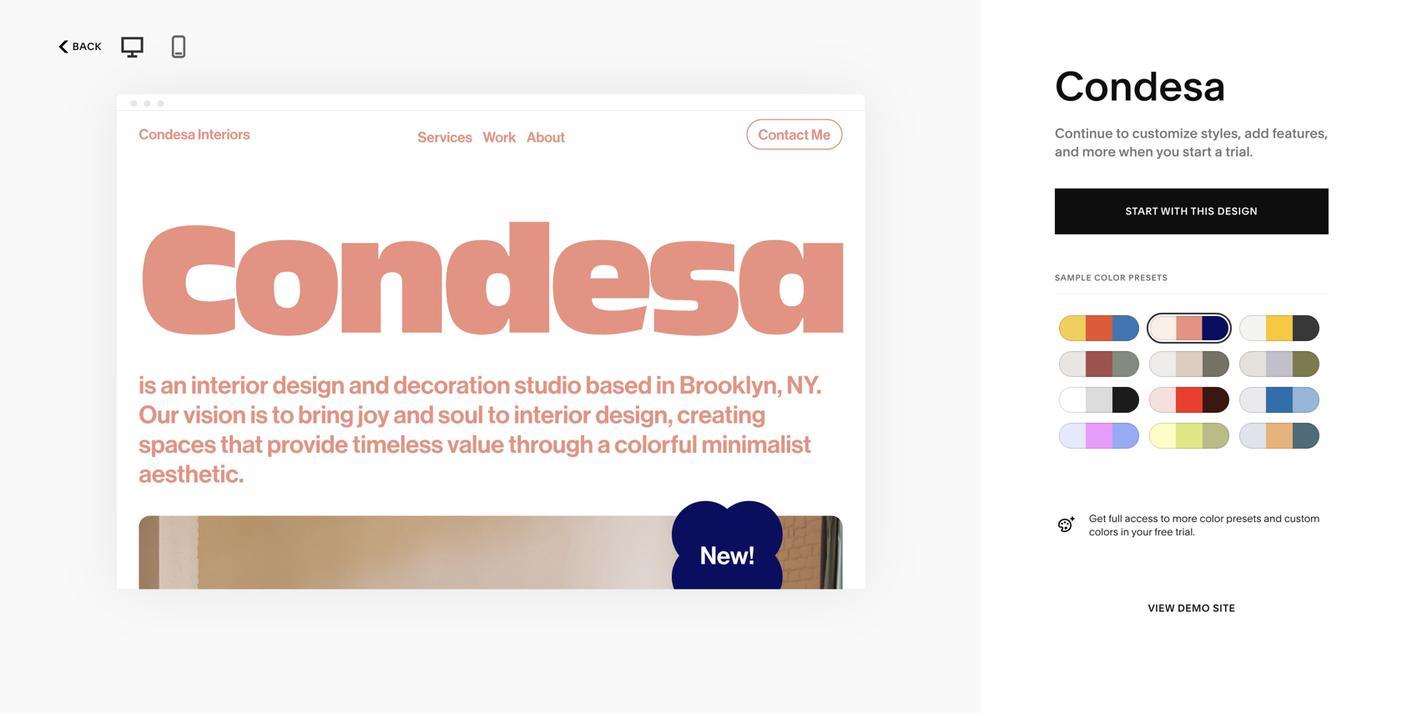 Task type: vqa. For each thing, say whether or not it's contained in the screenshot.
unrivaled at the left of page
no



Task type: describe. For each thing, give the bounding box(es) containing it.
memberships
[[64, 97, 141, 111]]

profits
[[506, 123, 540, 137]]

view demo site link
[[1055, 586, 1329, 632]]

color
[[1200, 513, 1224, 525]]

media & podcasts link
[[577, 98, 692, 112]]

local
[[401, 98, 430, 112]]

art
[[224, 98, 241, 112]]

restaurants link
[[577, 73, 658, 87]]

fitness link
[[753, 98, 809, 112]]

customize
[[1132, 125, 1198, 141]]

templates
[[241, 73, 298, 87]]

more inside get full access to more color presets and custom colors in your free trial.
[[1172, 513, 1197, 525]]

photography
[[224, 123, 295, 137]]

restaurants
[[577, 73, 642, 87]]

start
[[1183, 144, 1212, 160]]

travel
[[577, 48, 609, 62]]

online
[[64, 47, 100, 61]]

colors
[[1089, 526, 1118, 538]]

podcasts
[[624, 98, 675, 112]]

& for non-
[[467, 123, 475, 137]]

with
[[1161, 205, 1188, 217]]

nature
[[753, 73, 790, 87]]

all templates link
[[224, 73, 315, 87]]

0 horizontal spatial design
[[254, 98, 293, 112]]

view demo site
[[1148, 603, 1235, 615]]

start
[[1126, 205, 1158, 217]]

features,
[[1272, 125, 1328, 141]]

popular designs link
[[224, 48, 332, 62]]

back button
[[49, 28, 107, 65]]

preview template on a desktop device image
[[115, 33, 149, 60]]

to inside continue to customize styles, add features, and more when you start a trial.
[[1116, 125, 1129, 141]]

media & podcasts
[[577, 98, 675, 112]]

professional
[[401, 73, 468, 87]]

home
[[753, 48, 786, 62]]

in
[[1121, 526, 1129, 538]]

condesa
[[1055, 62, 1226, 111]]

and inside continue to customize styles, add features, and more when you start a trial.
[[1055, 144, 1079, 160]]

trial. inside continue to customize styles, add features, and more when you start a trial.
[[1225, 144, 1253, 160]]

rotate image
[[954, 98, 1345, 620]]

site
[[1213, 603, 1235, 615]]

presets
[[1226, 513, 1261, 525]]

nature & animals
[[753, 73, 847, 87]]

start with this design
[[1126, 205, 1258, 217]]

store
[[103, 47, 132, 61]]

get
[[1089, 513, 1106, 525]]

your
[[1131, 526, 1152, 538]]

preview of building your own template image
[[701, 0, 1346, 15]]

& for animals
[[793, 73, 800, 87]]

fashion link
[[401, 48, 460, 62]]

all
[[224, 73, 238, 87]]

all templates
[[224, 73, 298, 87]]

page
[[91, 172, 119, 187]]

preview template on a mobile device image
[[166, 34, 191, 59]]

sample
[[1055, 273, 1092, 283]]

sample color presets
[[1055, 273, 1168, 283]]

presets
[[1129, 273, 1168, 283]]

& for decor
[[789, 48, 797, 62]]

design inside button
[[1217, 205, 1258, 217]]

back
[[72, 40, 102, 53]]

selene image
[[505, 98, 897, 620]]

home & decor link
[[753, 48, 850, 62]]

online store
[[64, 47, 132, 61]]



Task type: locate. For each thing, give the bounding box(es) containing it.
start with this design button
[[1055, 189, 1329, 235]]

0 vertical spatial more
[[1082, 144, 1116, 160]]

0 vertical spatial and
[[1055, 144, 1079, 160]]

fashion
[[401, 48, 444, 62]]

local business link
[[401, 98, 499, 112]]

non-
[[478, 123, 506, 137]]

& for podcasts
[[614, 98, 622, 112]]

1 vertical spatial trial.
[[1175, 526, 1195, 538]]

and
[[1055, 144, 1079, 160], [1264, 513, 1282, 525]]

0 horizontal spatial to
[[1116, 125, 1129, 141]]

1 vertical spatial design
[[1217, 205, 1258, 217]]

travel link
[[577, 48, 626, 62]]

demo
[[1178, 603, 1210, 615]]

services down courses on the left of the page
[[64, 222, 111, 237]]

& left non-
[[467, 123, 475, 137]]

selene
[[504, 638, 554, 654]]

you
[[1156, 144, 1179, 160]]

and inside get full access to more color presets and custom colors in your free trial.
[[1264, 513, 1282, 525]]

view
[[1148, 603, 1175, 615]]

photography link
[[224, 123, 312, 137]]

local business
[[401, 98, 482, 112]]

animals
[[803, 73, 847, 87]]

business
[[433, 98, 482, 112]]

0 horizontal spatial more
[[1082, 144, 1116, 160]]

and down continue
[[1055, 144, 1079, 160]]

1 vertical spatial more
[[1172, 513, 1197, 525]]

more up free
[[1172, 513, 1197, 525]]

popular designs
[[241, 48, 332, 62]]

get full access to more color presets and custom colors in your free trial.
[[1089, 513, 1320, 538]]

&
[[789, 48, 797, 62], [793, 73, 800, 87], [243, 98, 251, 112], [614, 98, 622, 112], [467, 123, 475, 137]]

1 vertical spatial services
[[64, 222, 111, 237]]

& right home
[[789, 48, 797, 62]]

nature & animals link
[[753, 73, 864, 87]]

& for design
[[243, 98, 251, 112]]

0 vertical spatial to
[[1116, 125, 1129, 141]]

to up when
[[1116, 125, 1129, 141]]

one
[[64, 172, 88, 187]]

& right media
[[614, 98, 622, 112]]

color
[[1094, 273, 1126, 283]]

continue to customize styles, add features, and more when you start a trial.
[[1055, 125, 1328, 160]]

to up free
[[1161, 513, 1170, 525]]

decor
[[800, 48, 833, 62]]

free
[[1154, 526, 1173, 538]]

blog
[[64, 122, 90, 136]]

portfolio
[[64, 72, 110, 86]]

trial. right free
[[1175, 526, 1195, 538]]

1 horizontal spatial design
[[1217, 205, 1258, 217]]

art & design link
[[224, 98, 309, 112]]

continue
[[1055, 125, 1113, 141]]

community & non-profits link
[[401, 123, 557, 137]]

design down all templates link
[[254, 98, 293, 112]]

designs
[[287, 48, 332, 62]]

1 horizontal spatial services
[[470, 73, 517, 87]]

trial. right a
[[1225, 144, 1253, 160]]

fitness
[[753, 98, 792, 112]]

& right art
[[243, 98, 251, 112]]

0 horizontal spatial trial.
[[1175, 526, 1195, 538]]

1 horizontal spatial more
[[1172, 513, 1197, 525]]

& right nature
[[793, 73, 800, 87]]

and right 'presets' in the bottom of the page
[[1264, 513, 1282, 525]]

a
[[1215, 144, 1222, 160]]

rotate
[[953, 638, 1003, 654]]

trial. inside get full access to more color presets and custom colors in your free trial.
[[1175, 526, 1195, 538]]

1 vertical spatial and
[[1264, 513, 1282, 525]]

condesa image
[[57, 98, 448, 620]]

more down continue
[[1082, 144, 1116, 160]]

design right this
[[1217, 205, 1258, 217]]

1 horizontal spatial trial.
[[1225, 144, 1253, 160]]

0 horizontal spatial services
[[64, 222, 111, 237]]

access
[[1125, 513, 1158, 525]]

community & non-profits
[[401, 123, 540, 137]]

trial.
[[1225, 144, 1253, 160], [1175, 526, 1195, 538]]

this
[[1191, 205, 1215, 217]]

more inside continue to customize styles, add features, and more when you start a trial.
[[1082, 144, 1116, 160]]

design
[[254, 98, 293, 112], [1217, 205, 1258, 217]]

one page
[[64, 172, 119, 187]]

when
[[1119, 144, 1153, 160]]

0 vertical spatial trial.
[[1225, 144, 1253, 160]]

to inside get full access to more color presets and custom colors in your free trial.
[[1161, 513, 1170, 525]]

community
[[401, 123, 465, 137]]

popular
[[241, 48, 284, 62]]

0 vertical spatial services
[[470, 73, 517, 87]]

more
[[1082, 144, 1116, 160], [1172, 513, 1197, 525]]

to
[[1116, 125, 1129, 141], [1161, 513, 1170, 525]]

custom
[[1284, 513, 1320, 525]]

services up business
[[470, 73, 517, 87]]

add
[[1244, 125, 1269, 141]]

services
[[470, 73, 517, 87], [64, 222, 111, 237]]

art & design
[[224, 98, 293, 112]]

scheduling
[[64, 147, 127, 161]]

1 horizontal spatial to
[[1161, 513, 1170, 525]]

media
[[577, 98, 611, 112]]

1 horizontal spatial and
[[1264, 513, 1282, 525]]

1 vertical spatial to
[[1161, 513, 1170, 525]]

styles,
[[1201, 125, 1241, 141]]

professional services
[[401, 73, 517, 87]]

0 vertical spatial design
[[254, 98, 293, 112]]

0 horizontal spatial and
[[1055, 144, 1079, 160]]

courses
[[64, 197, 110, 212]]

professional services link
[[401, 73, 534, 87]]

full
[[1109, 513, 1122, 525]]

home & decor
[[753, 48, 833, 62]]



